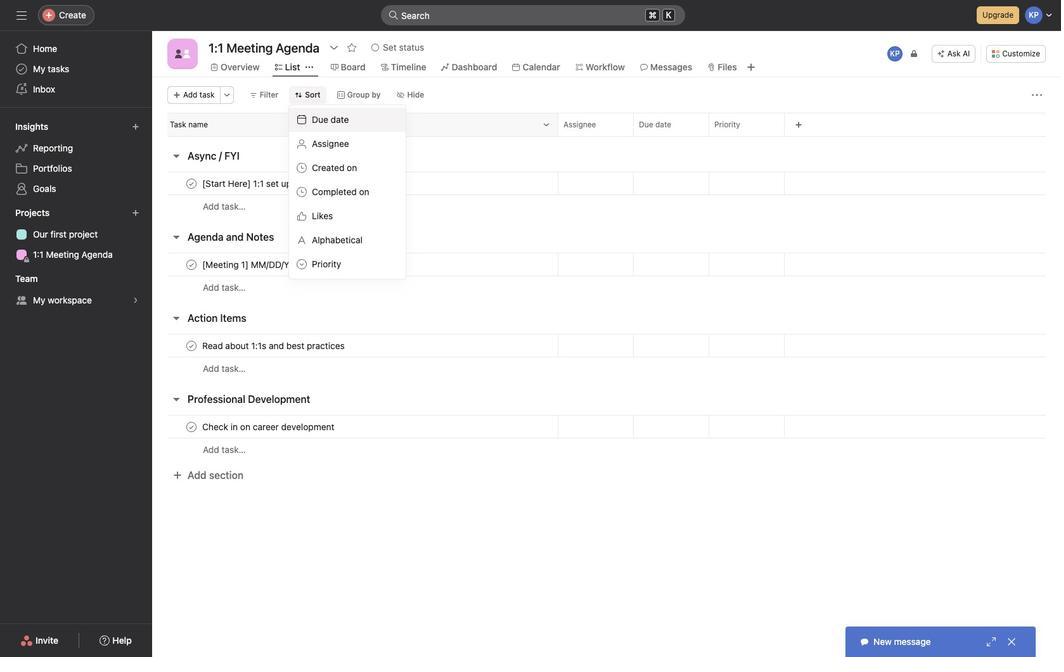 Task type: vqa. For each thing, say whether or not it's contained in the screenshot.
My first portfolio link
no



Task type: describe. For each thing, give the bounding box(es) containing it.
expand new message image
[[987, 638, 997, 648]]

Task name text field
[[200, 259, 299, 271]]

new message
[[874, 637, 932, 648]]

mark complete image for agenda
[[184, 257, 199, 272]]

professional development
[[188, 394, 311, 405]]

help button
[[92, 630, 140, 653]]

create
[[59, 10, 86, 20]]

fyi
[[225, 150, 240, 162]]

assignee inside row
[[564, 120, 597, 129]]

files
[[718, 62, 738, 72]]

row for collapse task list for this group image related to async / fyi
[[152, 172, 1062, 195]]

add for mark complete icon in the [meeting 1] mm/dd/yy 'cell''s collapse task list for this group icon
[[203, 282, 219, 293]]

group
[[347, 90, 370, 100]]

1:1 meeting agenda link
[[8, 245, 145, 265]]

our
[[33, 229, 48, 240]]

invite button
[[12, 630, 67, 653]]

likes
[[312, 211, 333, 221]]

timeline link
[[381, 60, 427, 74]]

new insights image
[[132, 123, 140, 131]]

messages link
[[641, 60, 693, 74]]

team button
[[13, 270, 49, 288]]

Task name text field
[[200, 177, 296, 190]]

inbox
[[33, 84, 55, 95]]

add to starred image
[[347, 43, 357, 53]]

status
[[399, 42, 425, 53]]

my for my workspace
[[33, 295, 45, 306]]

overview link
[[211, 60, 260, 74]]

ask ai
[[948, 49, 971, 58]]

kp
[[891, 49, 901, 58]]

calendar
[[523, 62, 561, 72]]

workspace
[[48, 295, 92, 306]]

insights
[[15, 121, 48, 132]]

dashboard link
[[442, 60, 498, 74]]

more actions image
[[1033, 90, 1043, 100]]

created
[[312, 162, 345, 173]]

add task button
[[167, 86, 221, 104]]

add section button
[[167, 464, 249, 487]]

row for collapse task list for this group image associated with professional development
[[152, 416, 1062, 439]]

board
[[341, 62, 366, 72]]

1 horizontal spatial date
[[656, 120, 672, 129]]

/
[[219, 150, 222, 162]]

date inside menu item
[[331, 114, 349, 125]]

calendar link
[[513, 60, 561, 74]]

mark complete checkbox for professional development
[[184, 420, 199, 435]]

project
[[69, 229, 98, 240]]

async
[[188, 150, 217, 162]]

created on
[[312, 162, 357, 173]]

first
[[51, 229, 67, 240]]

1:1
[[33, 249, 44, 260]]

on for created on
[[347, 162, 357, 173]]

task… for development
[[222, 445, 246, 456]]

add field image
[[796, 121, 803, 129]]

due date inside menu item
[[312, 114, 349, 125]]

[meeting 1] mm/dd/yy cell
[[152, 253, 558, 277]]

show sort options for task name image
[[543, 121, 551, 129]]

tab actions image
[[306, 63, 313, 71]]

help
[[112, 636, 132, 646]]

completed on
[[312, 187, 370, 197]]

add task… for async
[[203, 201, 246, 212]]

customize button
[[987, 45, 1047, 63]]

prominent image
[[389, 10, 399, 20]]

header professional development tree grid
[[152, 416, 1062, 462]]

list
[[285, 62, 300, 72]]

files link
[[708, 60, 738, 74]]

add for mark complete icon within read about 1:1s and best practices cell's collapse task list for this group icon
[[203, 364, 219, 374]]

mark complete image inside read about 1:1s and best practices cell
[[184, 338, 199, 354]]

customize
[[1003, 49, 1041, 58]]

and
[[226, 232, 244, 243]]

new project or portfolio image
[[132, 209, 140, 217]]

add task… for professional
[[203, 445, 246, 456]]

k
[[667, 10, 672, 20]]

mark complete checkbox inside read about 1:1s and best practices cell
[[184, 338, 199, 354]]

collapse task list for this group image for async / fyi
[[171, 151, 181, 161]]

collapse task list for this group image for professional development
[[171, 395, 181, 405]]

professional development button
[[188, 388, 311, 411]]

set
[[383, 42, 397, 53]]

our first project link
[[8, 225, 145, 245]]

action items button
[[188, 307, 247, 330]]

add section
[[188, 470, 244, 482]]

home link
[[8, 39, 145, 59]]

mark complete checkbox for agenda and notes
[[184, 257, 199, 272]]

close image
[[1007, 638, 1018, 648]]

agenda and notes
[[188, 232, 274, 243]]

header agenda and notes tree grid
[[152, 253, 1062, 299]]

list link
[[275, 60, 300, 74]]

Task name text field
[[200, 340, 349, 352]]

completed
[[312, 187, 357, 197]]

action items
[[188, 313, 247, 324]]

sort
[[305, 90, 321, 100]]

my tasks
[[33, 63, 69, 74]]

timeline
[[391, 62, 427, 72]]

row for mark complete icon within read about 1:1s and best practices cell's collapse task list for this group icon
[[152, 334, 1062, 358]]

set status button
[[366, 39, 430, 56]]

my tasks link
[[8, 59, 145, 79]]

alphabetical
[[312, 235, 363, 246]]

goals
[[33, 183, 56, 194]]

portfolios
[[33, 163, 72, 174]]

our first project
[[33, 229, 98, 240]]

collapse task list for this group image for mark complete icon in the [meeting 1] mm/dd/yy 'cell'
[[171, 232, 181, 242]]

tasks
[[48, 63, 69, 74]]

reporting link
[[8, 138, 145, 159]]

task name
[[170, 120, 208, 129]]

group by
[[347, 90, 381, 100]]

show options image
[[329, 43, 339, 53]]

⌘
[[649, 10, 657, 20]]



Task type: locate. For each thing, give the bounding box(es) containing it.
0 horizontal spatial due date
[[312, 114, 349, 125]]

mark complete checkbox inside [start here] 1:1 set up 'cell'
[[184, 176, 199, 191]]

invite
[[36, 636, 58, 646]]

on right created
[[347, 162, 357, 173]]

mark complete checkbox down async
[[184, 176, 199, 191]]

add task… button inside header action items tree grid
[[203, 362, 246, 376]]

1 add task… button from the top
[[203, 200, 246, 214]]

1 vertical spatial collapse task list for this group image
[[171, 313, 181, 324]]

due down the sort
[[312, 114, 329, 125]]

task… inside header professional development tree grid
[[222, 445, 246, 456]]

create button
[[38, 5, 94, 25]]

my for my tasks
[[33, 63, 45, 74]]

header action items tree grid
[[152, 334, 1062, 381]]

task… for and
[[222, 282, 246, 293]]

collapse task list for this group image left professional
[[171, 395, 181, 405]]

1 add task… row from the top
[[152, 195, 1062, 218]]

[start here] 1:1 set up cell
[[152, 172, 558, 195]]

0 vertical spatial mark complete image
[[184, 257, 199, 272]]

priority inside row
[[715, 120, 741, 129]]

my
[[33, 63, 45, 74], [33, 295, 45, 306]]

meeting
[[46, 249, 79, 260]]

3 mark complete checkbox from the top
[[184, 338, 199, 354]]

1 add task… from the top
[[203, 201, 246, 212]]

1 vertical spatial assignee
[[312, 138, 349, 149]]

2 add task… from the top
[[203, 282, 246, 293]]

1 collapse task list for this group image from the top
[[171, 151, 181, 161]]

priority down alphabetical
[[312, 259, 341, 270]]

None text field
[[206, 36, 323, 59]]

agenda inside "link"
[[82, 249, 113, 260]]

add task… row for async / fyi
[[152, 195, 1062, 218]]

my left the tasks
[[33, 63, 45, 74]]

add task… button inside header async / fyi "tree grid"
[[203, 200, 246, 214]]

2 task… from the top
[[222, 282, 246, 293]]

task… inside header action items tree grid
[[222, 364, 246, 374]]

name
[[189, 120, 208, 129]]

due date down the sort
[[312, 114, 349, 125]]

mark complete checkbox down agenda and notes
[[184, 257, 199, 272]]

3 mark complete image from the top
[[184, 420, 199, 435]]

3 add task… from the top
[[203, 364, 246, 374]]

1 horizontal spatial due
[[639, 120, 654, 129]]

2 my from the top
[[33, 295, 45, 306]]

mark complete image down action at left
[[184, 338, 199, 354]]

projects element
[[0, 202, 152, 268]]

0 horizontal spatial date
[[331, 114, 349, 125]]

1 vertical spatial my
[[33, 295, 45, 306]]

3 add task… button from the top
[[203, 362, 246, 376]]

2 collapse task list for this group image from the top
[[171, 313, 181, 324]]

workflow link
[[576, 60, 625, 74]]

add task… inside header agenda and notes tree grid
[[203, 282, 246, 293]]

0 vertical spatial agenda
[[188, 232, 224, 243]]

due date menu item
[[289, 108, 406, 132]]

1 vertical spatial agenda
[[82, 249, 113, 260]]

assignee
[[564, 120, 597, 129], [312, 138, 349, 149]]

on right completed
[[359, 187, 370, 197]]

assignee up created
[[312, 138, 349, 149]]

assignee right show sort options for task name image
[[564, 120, 597, 129]]

action
[[188, 313, 218, 324]]

header async / fyi tree grid
[[152, 172, 1062, 218]]

collapse task list for this group image left async
[[171, 151, 181, 161]]

dashboard
[[452, 62, 498, 72]]

0 vertical spatial assignee
[[564, 120, 597, 129]]

row containing task name
[[152, 113, 1062, 136]]

mark complete image
[[184, 257, 199, 272], [184, 338, 199, 354], [184, 420, 199, 435]]

add inside header professional development tree grid
[[203, 445, 219, 456]]

add task… button up action items 'button'
[[203, 281, 246, 295]]

add inside button
[[188, 470, 207, 482]]

0 horizontal spatial assignee
[[312, 138, 349, 149]]

async / fyi button
[[188, 145, 240, 167]]

group by button
[[332, 86, 387, 104]]

messages
[[651, 62, 693, 72]]

mark complete checkbox inside the check in on career development cell
[[184, 420, 199, 435]]

add inside 'button'
[[183, 90, 198, 100]]

on
[[347, 162, 357, 173], [359, 187, 370, 197]]

2 add task… button from the top
[[203, 281, 246, 295]]

my workspace link
[[8, 291, 145, 311]]

1 mark complete image from the top
[[184, 257, 199, 272]]

reporting
[[33, 143, 73, 154]]

inbox link
[[8, 79, 145, 100]]

collapse task list for this group image left agenda and notes
[[171, 232, 181, 242]]

add task… row
[[152, 195, 1062, 218], [152, 276, 1062, 299], [152, 357, 1062, 381], [152, 438, 1062, 462]]

add inside header agenda and notes tree grid
[[203, 282, 219, 293]]

3 add task… row from the top
[[152, 357, 1062, 381]]

add task
[[183, 90, 215, 100]]

section
[[209, 470, 244, 482]]

3 task… from the top
[[222, 364, 246, 374]]

workflow
[[586, 62, 625, 72]]

see details, my workspace image
[[132, 297, 140, 305]]

add task… inside header professional development tree grid
[[203, 445, 246, 456]]

my workspace
[[33, 295, 92, 306]]

goals link
[[8, 179, 145, 199]]

1 horizontal spatial due date
[[639, 120, 672, 129]]

due
[[312, 114, 329, 125], [639, 120, 654, 129]]

task… inside header async / fyi "tree grid"
[[222, 201, 246, 212]]

hide
[[408, 90, 425, 100]]

filter
[[260, 90, 279, 100]]

4 task… from the top
[[222, 445, 246, 456]]

2 add task… row from the top
[[152, 276, 1062, 299]]

agenda inside button
[[188, 232, 224, 243]]

mark complete image inside [meeting 1] mm/dd/yy 'cell'
[[184, 257, 199, 272]]

2 mark complete checkbox from the top
[[184, 257, 199, 272]]

1 my from the top
[[33, 63, 45, 74]]

add task… button up section on the bottom of page
[[203, 443, 246, 457]]

add task… inside header async / fyi "tree grid"
[[203, 201, 246, 212]]

add task… up action items 'button'
[[203, 282, 246, 293]]

hide button
[[392, 86, 430, 104]]

agenda and notes button
[[188, 226, 274, 249]]

0 horizontal spatial agenda
[[82, 249, 113, 260]]

hide sidebar image
[[16, 10, 27, 20]]

2 collapse task list for this group image from the top
[[171, 395, 181, 405]]

notes
[[246, 232, 274, 243]]

mark complete image
[[184, 176, 199, 191]]

ask ai button
[[932, 45, 977, 63]]

add task… button inside header professional development tree grid
[[203, 443, 246, 457]]

Search tasks, projects, and more text field
[[381, 5, 686, 25]]

add inside header action items tree grid
[[203, 364, 219, 374]]

None field
[[381, 5, 686, 25]]

mark complete image inside the check in on career development cell
[[184, 420, 199, 435]]

add left task on the left top of the page
[[183, 90, 198, 100]]

add task… button for async
[[203, 200, 246, 214]]

ask
[[948, 49, 961, 58]]

home
[[33, 43, 57, 54]]

1 vertical spatial priority
[[312, 259, 341, 270]]

0 horizontal spatial on
[[347, 162, 357, 173]]

collapse task list for this group image for mark complete icon within read about 1:1s and best practices cell
[[171, 313, 181, 324]]

task… down [meeting 1] mm/dd/yy text field
[[222, 282, 246, 293]]

collapse task list for this group image
[[171, 232, 181, 242], [171, 313, 181, 324]]

sort button
[[289, 86, 327, 104]]

1 task… from the top
[[222, 201, 246, 212]]

add a task to this group image
[[281, 232, 291, 242]]

board link
[[331, 60, 366, 74]]

Task name text field
[[200, 421, 339, 434]]

add
[[183, 90, 198, 100], [203, 201, 219, 212], [203, 282, 219, 293], [203, 364, 219, 374], [203, 445, 219, 456], [188, 470, 207, 482]]

due down messages 'link'
[[639, 120, 654, 129]]

upgrade button
[[978, 6, 1020, 24]]

add task… button for agenda
[[203, 281, 246, 295]]

2 mark complete image from the top
[[184, 338, 199, 354]]

add task… row for professional development
[[152, 438, 1062, 462]]

mark complete image down professional
[[184, 420, 199, 435]]

set status
[[383, 42, 425, 53]]

0 vertical spatial collapse task list for this group image
[[171, 151, 181, 161]]

0 horizontal spatial priority
[[312, 259, 341, 270]]

add task… up agenda and notes button
[[203, 201, 246, 212]]

teams element
[[0, 268, 152, 313]]

1:1 meeting agenda
[[33, 249, 113, 260]]

1 vertical spatial mark complete image
[[184, 338, 199, 354]]

add task… button for professional
[[203, 443, 246, 457]]

add task… button up professional
[[203, 362, 246, 376]]

task…
[[222, 201, 246, 212], [222, 282, 246, 293], [222, 364, 246, 374], [222, 445, 246, 456]]

task
[[200, 90, 215, 100]]

mark complete image down agenda and notes
[[184, 257, 199, 272]]

collapse task list for this group image left action at left
[[171, 313, 181, 324]]

add left section on the bottom of page
[[188, 470, 207, 482]]

my down team 'popup button'
[[33, 295, 45, 306]]

global element
[[0, 31, 152, 107]]

task… up professional development button
[[222, 364, 246, 374]]

task… up section on the bottom of page
[[222, 445, 246, 456]]

1 horizontal spatial priority
[[715, 120, 741, 129]]

task… inside header agenda and notes tree grid
[[222, 282, 246, 293]]

mark complete image for professional
[[184, 420, 199, 435]]

add for collapse task list for this group image related to async / fyi
[[203, 201, 219, 212]]

task
[[170, 120, 186, 129]]

add for collapse task list for this group image associated with professional development
[[203, 445, 219, 456]]

Mark complete checkbox
[[184, 176, 199, 191], [184, 257, 199, 272], [184, 338, 199, 354], [184, 420, 199, 435]]

add up professional
[[203, 364, 219, 374]]

mark complete checkbox down professional
[[184, 420, 199, 435]]

people image
[[175, 46, 190, 62]]

read about 1:1s and best practices cell
[[152, 334, 558, 358]]

add tab image
[[747, 62, 757, 72]]

add task… up professional
[[203, 364, 246, 374]]

task… down [start here] 1:1 set up text field
[[222, 201, 246, 212]]

0 vertical spatial on
[[347, 162, 357, 173]]

more actions image
[[223, 91, 231, 99]]

mark complete checkbox down action at left
[[184, 338, 199, 354]]

ai
[[964, 49, 971, 58]]

filter button
[[244, 86, 284, 104]]

add task… up section on the bottom of page
[[203, 445, 246, 456]]

0 vertical spatial my
[[33, 63, 45, 74]]

1 horizontal spatial assignee
[[564, 120, 597, 129]]

task… for /
[[222, 201, 246, 212]]

development
[[248, 394, 311, 405]]

1 vertical spatial on
[[359, 187, 370, 197]]

overview
[[221, 62, 260, 72]]

priority down files link
[[715, 120, 741, 129]]

mark complete checkbox for async / fyi
[[184, 176, 199, 191]]

portfolios link
[[8, 159, 145, 179]]

check in on career development cell
[[152, 416, 558, 439]]

my inside the "my tasks" "link"
[[33, 63, 45, 74]]

add task… button inside header agenda and notes tree grid
[[203, 281, 246, 295]]

1 collapse task list for this group image from the top
[[171, 232, 181, 242]]

1 vertical spatial collapse task list for this group image
[[171, 395, 181, 405]]

by
[[372, 90, 381, 100]]

projects
[[15, 207, 50, 218]]

async / fyi
[[188, 150, 240, 162]]

mark complete checkbox inside [meeting 1] mm/dd/yy 'cell'
[[184, 257, 199, 272]]

projects button
[[13, 204, 61, 222]]

date
[[331, 114, 349, 125], [656, 120, 672, 129]]

2 vertical spatial mark complete image
[[184, 420, 199, 435]]

1 mark complete checkbox from the top
[[184, 176, 199, 191]]

add up agenda and notes
[[203, 201, 219, 212]]

due date down messages 'link'
[[639, 120, 672, 129]]

add up 'add section' button
[[203, 445, 219, 456]]

4 add task… row from the top
[[152, 438, 1062, 462]]

insights element
[[0, 115, 152, 202]]

4 mark complete checkbox from the top
[[184, 420, 199, 435]]

0 horizontal spatial due
[[312, 114, 329, 125]]

4 add task… from the top
[[203, 445, 246, 456]]

1 horizontal spatial agenda
[[188, 232, 224, 243]]

add task… row for agenda and notes
[[152, 276, 1062, 299]]

add task… button up agenda and notes button
[[203, 200, 246, 214]]

kp button
[[887, 45, 905, 63]]

due inside menu item
[[312, 114, 329, 125]]

row
[[152, 113, 1062, 136], [167, 136, 1047, 137], [152, 172, 1062, 195], [152, 253, 1062, 277], [152, 334, 1062, 358], [152, 416, 1062, 439]]

row for mark complete icon in the [meeting 1] mm/dd/yy 'cell''s collapse task list for this group icon
[[152, 253, 1062, 277]]

agenda down project
[[82, 249, 113, 260]]

add up action items 'button'
[[203, 282, 219, 293]]

add inside header async / fyi "tree grid"
[[203, 201, 219, 212]]

agenda left "and"
[[188, 232, 224, 243]]

add task… for agenda
[[203, 282, 246, 293]]

upgrade
[[983, 10, 1014, 20]]

date down messages 'link'
[[656, 120, 672, 129]]

0 vertical spatial priority
[[715, 120, 741, 129]]

1 horizontal spatial on
[[359, 187, 370, 197]]

collapse task list for this group image
[[171, 151, 181, 161], [171, 395, 181, 405]]

date down group by dropdown button
[[331, 114, 349, 125]]

add task… inside header action items tree grid
[[203, 364, 246, 374]]

0 vertical spatial collapse task list for this group image
[[171, 232, 181, 242]]

my inside my workspace link
[[33, 295, 45, 306]]

4 add task… button from the top
[[203, 443, 246, 457]]

on for completed on
[[359, 187, 370, 197]]



